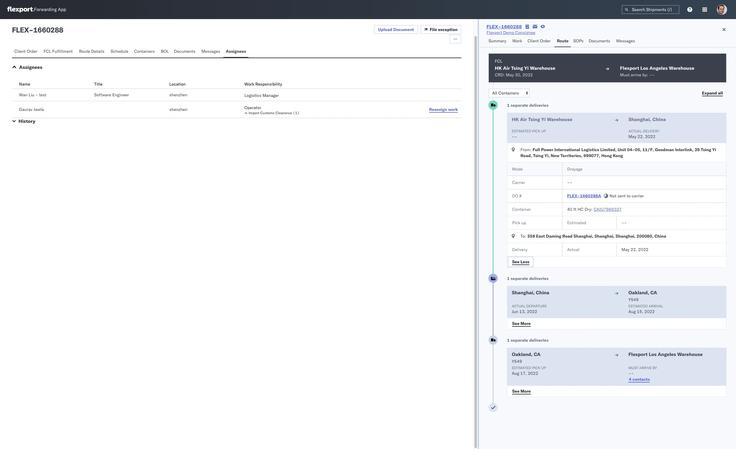 Task type: describe. For each thing, give the bounding box(es) containing it.
1 horizontal spatial client order button
[[525, 35, 554, 47]]

flex
[[12, 25, 29, 34]]

to
[[627, 193, 631, 199]]

reassign work
[[429, 107, 458, 112]]

0 horizontal spatial oakland, ca y549
[[512, 351, 541, 364]]

tsing up estimated pick up -- at the right of the page
[[528, 116, 540, 122]]

0 vertical spatial hk
[[495, 65, 502, 71]]

estimated pick up aug 17, 2022
[[512, 366, 546, 376]]

client for left client order button
[[14, 49, 26, 54]]

import customs clearance                (1) button
[[244, 111, 418, 115]]

:
[[591, 207, 593, 212]]

actual for actual
[[567, 247, 579, 252]]

pick for hk air tsing yi warehouse
[[532, 129, 540, 133]]

may inside 'actual delivery may 22, 2022'
[[628, 134, 636, 139]]

05,
[[635, 147, 641, 152]]

0 horizontal spatial los
[[640, 65, 648, 71]]

must for must arrive by -- 4 contacts
[[628, 366, 638, 370]]

work for work responsibility
[[244, 81, 254, 87]]

from:
[[520, 147, 531, 152]]

1 separate deliveries for oakland, ca
[[507, 338, 549, 343]]

route details
[[79, 49, 104, 54]]

0 horizontal spatial shanghai, china
[[512, 290, 549, 296]]

flex-1660288a button
[[567, 193, 601, 199]]

0 vertical spatial flexport los angeles warehouse
[[620, 65, 694, 71]]

forwarding
[[34, 7, 57, 12]]

app
[[58, 7, 66, 12]]

summary
[[489, 38, 506, 44]]

deliveries for oakland, ca
[[529, 338, 549, 343]]

1 horizontal spatial oakland, ca y549
[[628, 290, 657, 302]]

aug inside the "estimated pick up aug 17, 2022"
[[512, 371, 519, 376]]

interlink,
[[675, 147, 693, 152]]

expand all
[[702, 90, 723, 96]]

jun
[[512, 309, 518, 314]]

liu
[[29, 92, 34, 98]]

document
[[393, 27, 414, 32]]

estimated pick up --
[[512, 129, 546, 139]]

1 for oakland, ca
[[507, 338, 510, 343]]

international
[[554, 147, 580, 152]]

drayage
[[567, 166, 582, 172]]

1 horizontal spatial assignees
[[226, 49, 246, 54]]

1 vertical spatial up
[[521, 220, 526, 225]]

more for flexport los angeles warehouse
[[521, 388, 531, 394]]

demo
[[503, 30, 514, 35]]

1 horizontal spatial documents button
[[586, 35, 614, 47]]

4 contacts button
[[628, 376, 650, 382]]

flex-1660288 link
[[486, 24, 522, 30]]

deliveries for hk air tsing yi warehouse
[[529, 103, 549, 108]]

contacts
[[632, 377, 650, 382]]

bol
[[161, 49, 169, 54]]

0 horizontal spatial assignees
[[19, 64, 42, 70]]

carrier
[[512, 180, 525, 185]]

2022 right 30,
[[523, 72, 533, 78]]

shanghai, right road
[[574, 234, 594, 239]]

upload document button
[[374, 25, 418, 34]]

route button
[[554, 35, 571, 47]]

messages for left messages button
[[201, 49, 220, 54]]

1 horizontal spatial yi
[[541, 116, 546, 122]]

order for the right client order button
[[540, 38, 551, 44]]

fcl fulfillment
[[44, 49, 73, 54]]

1 vertical spatial flexport los angeles warehouse
[[628, 351, 703, 357]]

full
[[533, 147, 540, 152]]

see less
[[512, 259, 529, 264]]

east
[[536, 234, 545, 239]]

must for must arrive by: --
[[620, 72, 630, 78]]

power
[[541, 147, 553, 152]]

1 horizontal spatial 1660288
[[501, 24, 522, 30]]

0 horizontal spatial 1660288
[[33, 25, 63, 34]]

0 vertical spatial may
[[506, 72, 514, 78]]

1 horizontal spatial oakland,
[[628, 290, 649, 296]]

yi,
[[544, 153, 550, 158]]

2 deliveries from the top
[[529, 276, 549, 281]]

flex- for 1660288
[[486, 24, 501, 30]]

do #
[[512, 193, 522, 199]]

see more button for oakland, ca
[[509, 319, 534, 328]]

fulfillment
[[52, 49, 73, 54]]

see more for flexport los angeles warehouse
[[512, 388, 531, 394]]

0 horizontal spatial oakland,
[[512, 351, 533, 357]]

yi inside full power international logistics limited, unit 04-05, 11/f, goodman interlink, 39 tsing yi road, tsing yi, new territories, 999077, hong kong
[[712, 147, 716, 152]]

location
[[169, 81, 186, 87]]

estimated for estimated pick up --
[[512, 129, 531, 133]]

summary button
[[486, 35, 510, 47]]

may 22, 2022
[[622, 247, 649, 252]]

delivery
[[643, 129, 659, 133]]

0 horizontal spatial logistics
[[244, 93, 261, 98]]

1 for hk air tsing yi warehouse
[[507, 103, 510, 108]]

more for oakland, ca
[[521, 321, 531, 326]]

1 horizontal spatial documents
[[589, 38, 610, 44]]

4
[[629, 377, 631, 382]]

bol button
[[158, 46, 171, 58]]

must arrive by -- 4 contacts
[[628, 366, 657, 382]]

flexport. image
[[7, 7, 34, 13]]

schedule
[[111, 49, 128, 54]]

new
[[551, 153, 559, 158]]

gaurav
[[19, 107, 32, 112]]

details
[[91, 49, 104, 54]]

0 vertical spatial china
[[652, 116, 666, 122]]

0 horizontal spatial client order button
[[12, 46, 41, 58]]

jawla
[[34, 107, 44, 112]]

ft
[[573, 207, 576, 212]]

upload document
[[378, 27, 414, 32]]

1 vertical spatial china
[[654, 234, 666, 239]]

responsibility
[[255, 81, 282, 87]]

client order for left client order button
[[14, 49, 37, 54]]

1 vertical spatial angeles
[[658, 351, 676, 357]]

name
[[19, 81, 30, 87]]

expand all button
[[698, 89, 726, 98]]

containers
[[134, 49, 155, 54]]

pick up
[[512, 220, 526, 225]]

2 vertical spatial may
[[622, 247, 630, 252]]

1 vertical spatial y549
[[512, 359, 522, 364]]

forwarding app
[[34, 7, 66, 12]]

actual for actual departure jun 13, 2022
[[512, 304, 525, 308]]

1 vertical spatial hk
[[512, 116, 519, 122]]

2 shenzhen from the top
[[169, 107, 187, 112]]

17,
[[520, 371, 527, 376]]

0 vertical spatial --
[[567, 180, 572, 185]]

dry
[[585, 207, 591, 212]]

0 vertical spatial flexport
[[486, 30, 502, 35]]

history button
[[18, 118, 35, 124]]

1 vertical spatial assignees button
[[19, 64, 42, 70]]

limited,
[[600, 147, 617, 152]]

0 horizontal spatial documents button
[[171, 46, 199, 58]]

0 vertical spatial y549
[[628, 297, 639, 302]]

1 horizontal spatial assignees button
[[223, 46, 248, 58]]

aug inside estimated arrival aug 15, 2022
[[628, 309, 636, 314]]

2022 inside estimated arrival aug 15, 2022
[[644, 309, 655, 314]]

0 horizontal spatial 22,
[[631, 247, 637, 252]]

consignee
[[515, 30, 535, 35]]

1 vertical spatial documents
[[174, 49, 195, 54]]

22, inside 'actual delivery may 22, 2022'
[[637, 134, 644, 139]]

2 1 from the top
[[507, 276, 510, 281]]

actual for actual delivery may 22, 2022
[[628, 129, 642, 133]]

1 horizontal spatial --
[[622, 220, 627, 225]]

0 vertical spatial hk air tsing yi warehouse
[[495, 65, 555, 71]]

sent
[[617, 193, 626, 199]]

not sent to carrier
[[610, 193, 644, 199]]

0 horizontal spatial air
[[503, 65, 510, 71]]

pick
[[512, 220, 520, 225]]

estimated for estimated
[[567, 220, 586, 225]]

15,
[[637, 309, 643, 314]]

2 vertical spatial china
[[536, 290, 549, 296]]

hong
[[601, 153, 612, 158]]

flexport demo consignee
[[486, 30, 535, 35]]

fcl for fcl
[[495, 58, 502, 64]]

wan
[[19, 92, 28, 98]]

fcl fulfillment button
[[41, 46, 77, 58]]

arrive for by
[[639, 366, 652, 370]]

358
[[527, 234, 535, 239]]

0 vertical spatial ca
[[650, 290, 657, 296]]

gaurav jawla
[[19, 107, 44, 112]]

(1)
[[293, 111, 300, 115]]

hc
[[577, 207, 584, 212]]



Task type: locate. For each thing, give the bounding box(es) containing it.
customs
[[260, 111, 275, 115]]

china
[[652, 116, 666, 122], [654, 234, 666, 239], [536, 290, 549, 296]]

import
[[249, 111, 259, 115]]

up for hk air tsing yi warehouse
[[541, 129, 546, 133]]

0 vertical spatial 1
[[507, 103, 510, 108]]

flexport los angeles warehouse up by: on the top right of page
[[620, 65, 694, 71]]

route
[[557, 38, 569, 44], [79, 49, 90, 54]]

hk up crd:
[[495, 65, 502, 71]]

2 vertical spatial actual
[[512, 304, 525, 308]]

flexport los angeles warehouse up 'by'
[[628, 351, 703, 357]]

china right 200080,
[[654, 234, 666, 239]]

air up crd:
[[503, 65, 510, 71]]

1 separate deliveries
[[507, 103, 549, 108], [507, 276, 549, 281], [507, 338, 549, 343]]

actual inside 'actual delivery may 22, 2022'
[[628, 129, 642, 133]]

2 1 separate deliveries from the top
[[507, 276, 549, 281]]

1 vertical spatial messages
[[201, 49, 220, 54]]

0 horizontal spatial flex-
[[486, 24, 501, 30]]

1 separate deliveries up estimated pick up -- at the right of the page
[[507, 103, 549, 108]]

do
[[512, 193, 518, 199]]

route inside route button
[[557, 38, 569, 44]]

route for route
[[557, 38, 569, 44]]

#
[[519, 193, 522, 199]]

1 separate deliveries down 13, in the bottom right of the page
[[507, 338, 549, 343]]

client down flex
[[14, 49, 26, 54]]

1 horizontal spatial work
[[512, 38, 522, 44]]

route details button
[[77, 46, 108, 58]]

file
[[430, 27, 437, 32]]

2022 down arrival
[[644, 309, 655, 314]]

documents button right sops on the top of page
[[586, 35, 614, 47]]

see for oakland, ca
[[512, 388, 519, 394]]

arrive for by:
[[631, 72, 641, 78]]

estimated up from:
[[512, 129, 531, 133]]

ca up arrival
[[650, 290, 657, 296]]

order
[[540, 38, 551, 44], [27, 49, 37, 54]]

hk air tsing yi warehouse
[[495, 65, 555, 71], [512, 116, 572, 122]]

route left 'details'
[[79, 49, 90, 54]]

11/f,
[[642, 147, 654, 152]]

software engineer
[[94, 92, 129, 98]]

estimated up 17,
[[512, 366, 531, 370]]

0 horizontal spatial --
[[567, 180, 572, 185]]

fcl up crd:
[[495, 58, 502, 64]]

0 vertical spatial logistics
[[244, 93, 261, 98]]

1 separate deliveries down less
[[507, 276, 549, 281]]

los
[[640, 65, 648, 71], [649, 351, 657, 357]]

1 horizontal spatial los
[[649, 351, 657, 357]]

2022 down departure
[[527, 309, 537, 314]]

shanghai, down caiu7969337 button
[[595, 234, 615, 239]]

1 shenzhen from the top
[[169, 92, 187, 98]]

estimated up 15,
[[628, 304, 648, 308]]

0 vertical spatial assignees button
[[223, 46, 248, 58]]

client order button down flex
[[12, 46, 41, 58]]

2022 right 17,
[[528, 371, 538, 376]]

0 vertical spatial oakland, ca y549
[[628, 290, 657, 302]]

see more button down 13, in the bottom right of the page
[[509, 319, 534, 328]]

see more down 17,
[[512, 388, 531, 394]]

yi right 39
[[712, 147, 716, 152]]

logistics up operator
[[244, 93, 261, 98]]

flex-
[[486, 24, 501, 30], [567, 193, 580, 199]]

0 vertical spatial see more button
[[509, 319, 534, 328]]

estimated down ft
[[567, 220, 586, 225]]

22, down delivery
[[637, 134, 644, 139]]

to:
[[520, 234, 526, 239]]

1 vertical spatial pick
[[532, 366, 540, 370]]

client order
[[528, 38, 551, 44], [14, 49, 37, 54]]

see more button
[[509, 319, 534, 328], [509, 387, 534, 396]]

client for the right client order button
[[528, 38, 539, 44]]

30,
[[515, 72, 521, 78]]

air up estimated pick up -- at the right of the page
[[520, 116, 527, 122]]

reassign work button
[[425, 105, 461, 114]]

1 horizontal spatial route
[[557, 38, 569, 44]]

1 vertical spatial arrive
[[639, 366, 652, 370]]

1 horizontal spatial client order
[[528, 38, 551, 44]]

1 vertical spatial --
[[622, 220, 627, 225]]

flex- up ft
[[567, 193, 580, 199]]

999077,
[[583, 153, 600, 158]]

separate for oakland, ca
[[511, 338, 528, 343]]

china up delivery
[[652, 116, 666, 122]]

china up departure
[[536, 290, 549, 296]]

1 vertical spatial assignees
[[19, 64, 42, 70]]

documents button right bol
[[171, 46, 199, 58]]

shanghai, china
[[628, 116, 666, 122], [512, 290, 549, 296]]

must
[[620, 72, 630, 78], [628, 366, 638, 370]]

see more down 13, in the bottom right of the page
[[512, 321, 531, 326]]

file exception button
[[420, 25, 461, 34], [420, 25, 461, 34]]

pick for oakland, ca
[[532, 366, 540, 370]]

0 horizontal spatial y549
[[512, 359, 522, 364]]

arrive inside the must arrive by -- 4 contacts
[[639, 366, 652, 370]]

arrive left by: on the top right of page
[[631, 72, 641, 78]]

2 horizontal spatial actual
[[628, 129, 642, 133]]

flexport demo consignee link
[[486, 30, 535, 35]]

messages
[[616, 38, 635, 44], [201, 49, 220, 54]]

1 vertical spatial 22,
[[631, 247, 637, 252]]

work responsibility
[[244, 81, 282, 87]]

0 vertical spatial up
[[541, 129, 546, 133]]

fcl left fulfillment
[[44, 49, 51, 54]]

2 see from the top
[[512, 321, 519, 326]]

1 horizontal spatial order
[[540, 38, 551, 44]]

assignees
[[226, 49, 246, 54], [19, 64, 42, 70]]

2 vertical spatial flexport
[[628, 351, 648, 357]]

engineer
[[112, 92, 129, 98]]

2 vertical spatial separate
[[511, 338, 528, 343]]

0 vertical spatial route
[[557, 38, 569, 44]]

estimated for estimated arrival aug 15, 2022
[[628, 304, 648, 308]]

see left less
[[512, 259, 519, 264]]

0 vertical spatial yi
[[524, 65, 529, 71]]

must inside the must arrive by -- 4 contacts
[[628, 366, 638, 370]]

2 see more from the top
[[512, 388, 531, 394]]

client order down flex
[[14, 49, 37, 54]]

crd:
[[495, 72, 505, 78]]

2 horizontal spatial yi
[[712, 147, 716, 152]]

1 vertical spatial see more button
[[509, 387, 534, 396]]

crd: may 30, 2022
[[495, 72, 533, 78]]

2 vertical spatial 1 separate deliveries
[[507, 338, 549, 343]]

hk up estimated pick up -- at the right of the page
[[512, 116, 519, 122]]

1 horizontal spatial y549
[[628, 297, 639, 302]]

1 see from the top
[[512, 259, 519, 264]]

1 horizontal spatial messages button
[[614, 35, 638, 47]]

2 vertical spatial 1
[[507, 338, 510, 343]]

40
[[567, 207, 572, 212]]

order down the flex - 1660288
[[27, 49, 37, 54]]

hk air tsing yi warehouse up estimated pick up -- at the right of the page
[[512, 116, 572, 122]]

-- down drayage
[[567, 180, 572, 185]]

up for oakland, ca
[[541, 366, 546, 370]]

oakland, ca y549 up the "estimated pick up aug 17, 2022"
[[512, 351, 541, 364]]

oakland, up the "estimated pick up aug 17, 2022"
[[512, 351, 533, 357]]

2 separate from the top
[[511, 276, 528, 281]]

logistics inside full power international logistics limited, unit 04-05, 11/f, goodman interlink, 39 tsing yi road, tsing yi, new territories, 999077, hong kong
[[581, 147, 599, 152]]

40 ft hc dry : caiu7969337
[[567, 207, 622, 212]]

1 separate from the top
[[511, 103, 528, 108]]

0 horizontal spatial assignees button
[[19, 64, 42, 70]]

yi up crd: may 30, 2022
[[524, 65, 529, 71]]

oakland, up estimated arrival aug 15, 2022
[[628, 290, 649, 296]]

tsing down full
[[533, 153, 543, 158]]

see down the "estimated pick up aug 17, 2022"
[[512, 388, 519, 394]]

wan liu - test
[[19, 92, 46, 98]]

work up logistics manager
[[244, 81, 254, 87]]

see
[[512, 259, 519, 264], [512, 321, 519, 326], [512, 388, 519, 394]]

1 vertical spatial see more
[[512, 388, 531, 394]]

y549 up 15,
[[628, 297, 639, 302]]

0 horizontal spatial documents
[[174, 49, 195, 54]]

estimated inside the "estimated pick up aug 17, 2022"
[[512, 366, 531, 370]]

2022 inside actual departure jun 13, 2022
[[527, 309, 537, 314]]

arrive left 'by'
[[639, 366, 652, 370]]

1 1 from the top
[[507, 103, 510, 108]]

order left route button
[[540, 38, 551, 44]]

work down "flexport demo consignee" link
[[512, 38, 522, 44]]

aug left 15,
[[628, 309, 636, 314]]

2 more from the top
[[521, 388, 531, 394]]

22, down 200080,
[[631, 247, 637, 252]]

0 vertical spatial los
[[640, 65, 648, 71]]

territories,
[[560, 153, 582, 158]]

3 separate from the top
[[511, 338, 528, 343]]

client down consignee
[[528, 38, 539, 44]]

--
[[567, 180, 572, 185], [622, 220, 627, 225]]

1 horizontal spatial ca
[[650, 290, 657, 296]]

container
[[512, 207, 531, 212]]

1 deliveries from the top
[[529, 103, 549, 108]]

delivery
[[512, 247, 527, 252]]

must left by: on the top right of page
[[620, 72, 630, 78]]

aug left 17,
[[512, 371, 519, 376]]

estimated inside estimated arrival aug 15, 2022
[[628, 304, 648, 308]]

must up '4'
[[628, 366, 638, 370]]

flexport los angeles warehouse
[[620, 65, 694, 71], [628, 351, 703, 357]]

3 1 separate deliveries from the top
[[507, 338, 549, 343]]

oakland, ca y549 up estimated arrival aug 15, 2022
[[628, 290, 657, 302]]

see more button for flexport los angeles warehouse
[[509, 387, 534, 396]]

order for left client order button
[[27, 49, 37, 54]]

mode
[[512, 166, 523, 172]]

1 horizontal spatial shanghai, china
[[628, 116, 666, 122]]

1 vertical spatial hk air tsing yi warehouse
[[512, 116, 572, 122]]

1 horizontal spatial hk
[[512, 116, 519, 122]]

3 deliveries from the top
[[529, 338, 549, 343]]

1 horizontal spatial aug
[[628, 309, 636, 314]]

departure
[[526, 304, 547, 308]]

sops
[[573, 38, 584, 44]]

0 horizontal spatial order
[[27, 49, 37, 54]]

warehouse
[[530, 65, 555, 71], [669, 65, 694, 71], [547, 116, 572, 122], [677, 351, 703, 357]]

1 vertical spatial flexport
[[620, 65, 639, 71]]

1 vertical spatial deliveries
[[529, 276, 549, 281]]

client order button
[[525, 35, 554, 47], [12, 46, 41, 58]]

los up 'by'
[[649, 351, 657, 357]]

to: 358 east daming road shanghai, shanghai, shanghai, 200080, china
[[520, 234, 666, 239]]

1 vertical spatial aug
[[512, 371, 519, 376]]

containers button
[[132, 46, 158, 58]]

1 vertical spatial oakland, ca y549
[[512, 351, 541, 364]]

see more button down 17,
[[509, 387, 534, 396]]

more down 17,
[[521, 388, 531, 394]]

0 horizontal spatial client
[[14, 49, 26, 54]]

1 vertical spatial 1
[[507, 276, 510, 281]]

0 vertical spatial 22,
[[637, 134, 644, 139]]

Search Shipments (/) text field
[[622, 5, 679, 14]]

documents right sops button
[[589, 38, 610, 44]]

0 horizontal spatial messages button
[[199, 46, 223, 58]]

less
[[521, 259, 529, 264]]

1 horizontal spatial fcl
[[495, 58, 502, 64]]

more down 13, in the bottom right of the page
[[521, 321, 531, 326]]

los up by: on the top right of page
[[640, 65, 648, 71]]

1 vertical spatial more
[[521, 388, 531, 394]]

client order down consignee
[[528, 38, 551, 44]]

road,
[[520, 153, 532, 158]]

yi up estimated pick up -- at the right of the page
[[541, 116, 546, 122]]

route left sops on the top of page
[[557, 38, 569, 44]]

tsing right 39
[[701, 147, 711, 152]]

1 more from the top
[[521, 321, 531, 326]]

2 vertical spatial deliveries
[[529, 338, 549, 343]]

expand
[[702, 90, 717, 96]]

documents right bol button
[[174, 49, 195, 54]]

0 vertical spatial client order
[[528, 38, 551, 44]]

actual up jun
[[512, 304, 525, 308]]

0 vertical spatial 1 separate deliveries
[[507, 103, 549, 108]]

1 vertical spatial flex-
[[567, 193, 580, 199]]

1 vertical spatial shenzhen
[[169, 107, 187, 112]]

1 pick from the top
[[532, 129, 540, 133]]

separate for hk air tsing yi warehouse
[[511, 103, 528, 108]]

separate
[[511, 103, 528, 108], [511, 276, 528, 281], [511, 338, 528, 343]]

software
[[94, 92, 111, 98]]

1 separate deliveries for hk air tsing yi warehouse
[[507, 103, 549, 108]]

1 horizontal spatial flex-
[[567, 193, 580, 199]]

1 vertical spatial may
[[628, 134, 636, 139]]

1 horizontal spatial client
[[528, 38, 539, 44]]

0 vertical spatial air
[[503, 65, 510, 71]]

caiu7969337
[[594, 207, 622, 212]]

goodman
[[655, 147, 674, 152]]

sops button
[[571, 35, 586, 47]]

hk air tsing yi warehouse up 30,
[[495, 65, 555, 71]]

messages for messages button to the right
[[616, 38, 635, 44]]

shanghai, up may 22, 2022
[[616, 234, 636, 239]]

route inside route details "button"
[[79, 49, 90, 54]]

pick inside estimated pick up --
[[532, 129, 540, 133]]

shanghai, up 'actual delivery may 22, 2022'
[[628, 116, 651, 122]]

1 vertical spatial los
[[649, 351, 657, 357]]

aug
[[628, 309, 636, 314], [512, 371, 519, 376]]

y549 up 17,
[[512, 359, 522, 364]]

logistics up 999077,
[[581, 147, 599, 152]]

1 vertical spatial air
[[520, 116, 527, 122]]

actual down road
[[567, 247, 579, 252]]

flex- up summary
[[486, 24, 501, 30]]

up inside the "estimated pick up aug 17, 2022"
[[541, 366, 546, 370]]

1 see more from the top
[[512, 321, 531, 326]]

-- down "caiu7969337"
[[622, 220, 627, 225]]

flexport up the must arrive by -- 4 contacts
[[628, 351, 648, 357]]

0 vertical spatial oakland,
[[628, 290, 649, 296]]

shanghai, china up departure
[[512, 290, 549, 296]]

must arrive by: --
[[620, 72, 654, 78]]

0 horizontal spatial work
[[244, 81, 254, 87]]

file exception
[[430, 27, 458, 32]]

work inside button
[[512, 38, 522, 44]]

3 1 from the top
[[507, 338, 510, 343]]

1 vertical spatial see
[[512, 321, 519, 326]]

tsing up 30,
[[511, 65, 523, 71]]

flexport up summary
[[486, 30, 502, 35]]

1 vertical spatial yi
[[541, 116, 546, 122]]

client order for the right client order button
[[528, 38, 551, 44]]

2022 inside the "estimated pick up aug 17, 2022"
[[528, 371, 538, 376]]

estimated for estimated pick up aug 17, 2022
[[512, 366, 531, 370]]

1660288 up flexport demo consignee
[[501, 24, 522, 30]]

1 vertical spatial logistics
[[581, 147, 599, 152]]

up inside estimated pick up --
[[541, 129, 546, 133]]

clearance
[[276, 111, 292, 115]]

0 vertical spatial documents
[[589, 38, 610, 44]]

2022
[[523, 72, 533, 78], [645, 134, 655, 139], [638, 247, 649, 252], [527, 309, 537, 314], [644, 309, 655, 314], [528, 371, 538, 376]]

actual left delivery
[[628, 129, 642, 133]]

0 horizontal spatial yi
[[524, 65, 529, 71]]

1 1 separate deliveries from the top
[[507, 103, 549, 108]]

pick inside the "estimated pick up aug 17, 2022"
[[532, 366, 540, 370]]

0 vertical spatial pick
[[532, 129, 540, 133]]

0 vertical spatial more
[[521, 321, 531, 326]]

logistics manager
[[244, 93, 279, 98]]

1 horizontal spatial air
[[520, 116, 527, 122]]

shanghai, up actual departure jun 13, 2022 on the bottom of the page
[[512, 290, 535, 296]]

actual delivery may 22, 2022
[[628, 129, 659, 139]]

0 vertical spatial work
[[512, 38, 522, 44]]

3 see from the top
[[512, 388, 519, 394]]

2022 inside 'actual delivery may 22, 2022'
[[645, 134, 655, 139]]

see down jun
[[512, 321, 519, 326]]

1 vertical spatial shanghai, china
[[512, 290, 549, 296]]

0 vertical spatial angeles
[[649, 65, 668, 71]]

1 see more button from the top
[[509, 319, 534, 328]]

see more for oakland, ca
[[512, 321, 531, 326]]

39
[[695, 147, 700, 152]]

route for route details
[[79, 49, 90, 54]]

estimated inside estimated pick up --
[[512, 129, 531, 133]]

actual inside actual departure jun 13, 2022
[[512, 304, 525, 308]]

unit
[[618, 147, 626, 152]]

actual
[[628, 129, 642, 133], [567, 247, 579, 252], [512, 304, 525, 308]]

0 horizontal spatial actual
[[512, 304, 525, 308]]

reassign
[[429, 107, 447, 112]]

flex- for 1660288a
[[567, 193, 580, 199]]

operator
[[244, 105, 261, 110]]

1 vertical spatial ca
[[534, 351, 541, 357]]

2022 down delivery
[[645, 134, 655, 139]]

estimated
[[512, 129, 531, 133], [567, 220, 586, 225], [628, 304, 648, 308], [512, 366, 531, 370]]

see for hk air tsing yi warehouse
[[512, 259, 519, 264]]

forwarding app link
[[7, 7, 66, 13]]

work for work
[[512, 38, 522, 44]]

flex - 1660288
[[12, 25, 63, 34]]

13,
[[519, 309, 526, 314]]

flexport up must arrive by: --
[[620, 65, 639, 71]]

shanghai, china up delivery
[[628, 116, 666, 122]]

1660288 down forwarding app
[[33, 25, 63, 34]]

estimated arrival aug 15, 2022
[[628, 304, 663, 314]]

2 pick from the top
[[532, 366, 540, 370]]

fcl inside button
[[44, 49, 51, 54]]

2 see more button from the top
[[509, 387, 534, 396]]

fcl for fcl fulfillment
[[44, 49, 51, 54]]

client order button down consignee
[[525, 35, 554, 47]]

see less button
[[509, 257, 533, 266]]

full power international logistics limited, unit 04-05, 11/f, goodman interlink, 39 tsing yi road, tsing yi, new territories, 999077, hong kong
[[520, 147, 716, 158]]

2022 down 200080,
[[638, 247, 649, 252]]

-
[[29, 25, 33, 34], [649, 72, 652, 78], [652, 72, 654, 78], [35, 92, 38, 98], [512, 134, 514, 139], [514, 134, 517, 139], [567, 180, 570, 185], [570, 180, 572, 185], [622, 220, 624, 225], [624, 220, 627, 225], [628, 371, 631, 376], [631, 371, 634, 376]]

ca up the "estimated pick up aug 17, 2022"
[[534, 351, 541, 357]]



Task type: vqa. For each thing, say whether or not it's contained in the screenshot.
'Yi' to the bottom
yes



